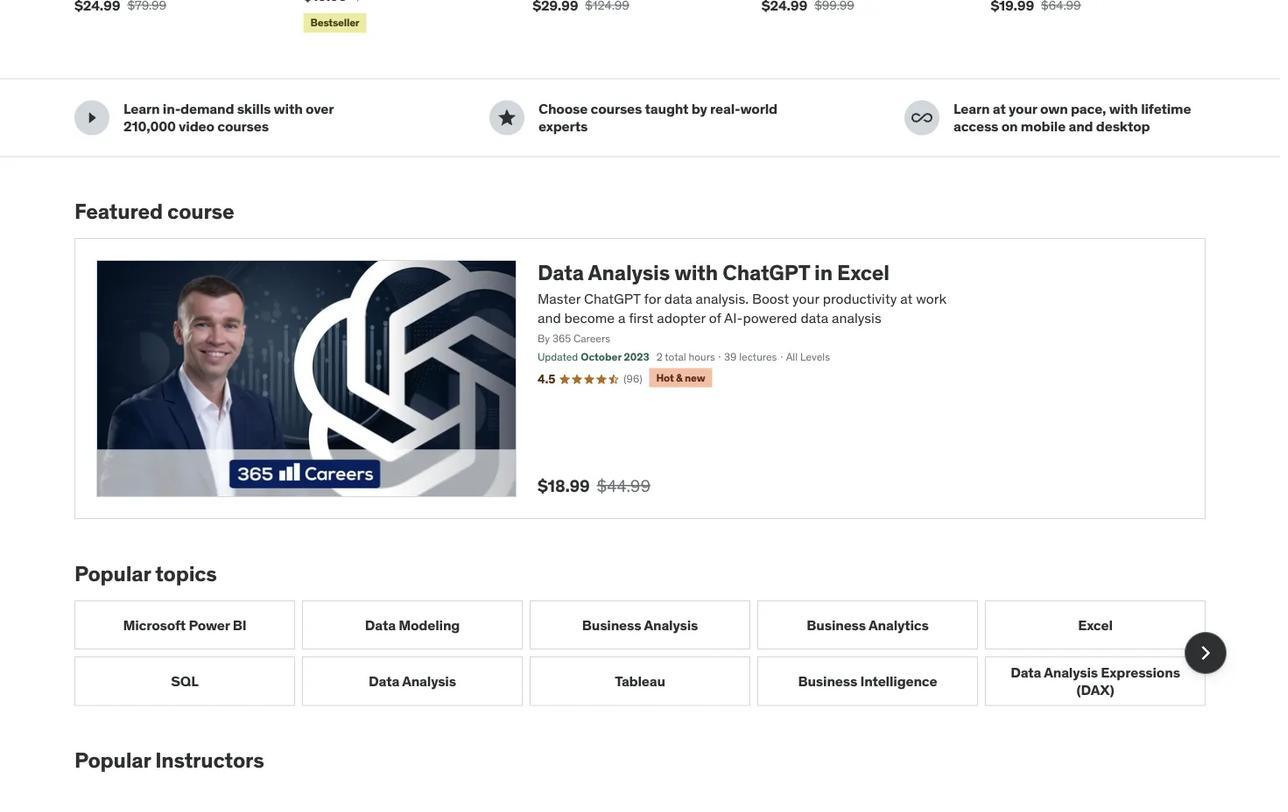 Task type: vqa. For each thing, say whether or not it's contained in the screenshot.
new
yes



Task type: describe. For each thing, give the bounding box(es) containing it.
hot
[[656, 371, 674, 384]]

choose courses taught by real-world experts
[[538, 100, 777, 135]]

skills
[[237, 100, 271, 118]]

excel inside data analysis with chatgpt in excel master chatgpt for data analysis. boost your productivity at work and become a first adopter of ai-powered data analysis by 365 careers
[[837, 259, 890, 286]]

lifetime
[[1141, 100, 1191, 118]]

access
[[953, 117, 998, 135]]

total
[[665, 350, 686, 364]]

of
[[709, 309, 721, 327]]

real-
[[710, 100, 740, 118]]

2
[[656, 350, 662, 364]]

learn for learn at your own pace, with lifetime access on mobile and desktop
[[953, 100, 990, 118]]

intelligence
[[860, 672, 937, 690]]

data analysis link
[[302, 657, 523, 706]]

all levels
[[786, 350, 830, 364]]

next image
[[1192, 639, 1220, 667]]

data analysis with chatgpt in excel master chatgpt for data analysis. boost your productivity at work and become a first adopter of ai-powered data analysis by 365 careers
[[538, 259, 947, 346]]

featured
[[74, 198, 163, 224]]

2023
[[624, 350, 649, 364]]

featured course
[[74, 198, 234, 224]]

popular for popular instructors
[[74, 747, 151, 774]]

popular for popular topics
[[74, 560, 151, 587]]

tableau link
[[530, 657, 750, 706]]

and inside learn at your own pace, with lifetime access on mobile and desktop
[[1069, 117, 1093, 135]]

productivity
[[823, 289, 897, 307]]

business for business intelligence
[[798, 672, 857, 690]]

by
[[691, 100, 707, 118]]

all
[[786, 350, 798, 364]]

world
[[740, 100, 777, 118]]

carousel element
[[74, 600, 1227, 706]]

updated
[[538, 350, 578, 364]]

excel inside the carousel element
[[1078, 616, 1113, 634]]

learn in-demand skills with over 210,000 video courses
[[123, 100, 333, 135]]

demand
[[180, 100, 234, 118]]

excel link
[[985, 600, 1206, 650]]

$18.99
[[538, 475, 590, 496]]

business for business analysis
[[582, 616, 641, 634]]

course
[[167, 198, 234, 224]]

medium image
[[496, 107, 517, 128]]

microsoft power bi link
[[74, 600, 295, 650]]

business intelligence
[[798, 672, 937, 690]]

microsoft power bi
[[123, 616, 247, 634]]

updated october 2023
[[538, 350, 649, 364]]

business analysis
[[582, 616, 698, 634]]

careers
[[574, 332, 610, 346]]

new
[[685, 371, 705, 384]]

by
[[538, 332, 550, 346]]

analysis
[[832, 309, 881, 327]]

analysis.
[[696, 289, 749, 307]]

learn for learn in-demand skills with over 210,000 video courses
[[123, 100, 160, 118]]

october
[[581, 350, 621, 364]]

your inside data analysis with chatgpt in excel master chatgpt for data analysis. boost your productivity at work and become a first adopter of ai-powered data analysis by 365 careers
[[792, 289, 819, 307]]

business for business analytics
[[807, 616, 866, 634]]

data for data modeling
[[365, 616, 396, 634]]

topics
[[155, 560, 217, 587]]

business analytics link
[[757, 600, 978, 650]]

a
[[618, 309, 626, 327]]

4.5
[[538, 371, 555, 387]]

business intelligence link
[[757, 657, 978, 706]]

data for data analysis expressions (dax)
[[1011, 664, 1041, 682]]

with inside learn at your own pace, with lifetime access on mobile and desktop
[[1109, 100, 1138, 118]]

data analysis expressions (dax) link
[[985, 657, 1206, 706]]

business analysis link
[[530, 600, 750, 650]]

39 lectures
[[724, 350, 777, 364]]

data analysis expressions (dax)
[[1011, 664, 1180, 699]]

analysis for data analysis with chatgpt in excel master chatgpt for data analysis. boost your productivity at work and become a first adopter of ai-powered data analysis by 365 careers
[[588, 259, 670, 286]]

0 vertical spatial chatgpt
[[723, 259, 810, 286]]

data for data analysis with chatgpt in excel master chatgpt for data analysis. boost your productivity at work and become a first adopter of ai-powered data analysis by 365 careers
[[538, 259, 584, 286]]

power
[[189, 616, 230, 634]]

in-
[[163, 100, 180, 118]]

powered
[[743, 309, 797, 327]]

work
[[916, 289, 947, 307]]

1 horizontal spatial data
[[801, 309, 828, 327]]

experts
[[538, 117, 588, 135]]

expressions
[[1101, 664, 1180, 682]]

courses inside choose courses taught by real-world experts
[[591, 100, 642, 118]]

0 horizontal spatial data
[[664, 289, 692, 307]]

first
[[629, 309, 654, 327]]



Task type: locate. For each thing, give the bounding box(es) containing it.
business
[[582, 616, 641, 634], [807, 616, 866, 634], [798, 672, 857, 690]]

analysis
[[588, 259, 670, 286], [644, 616, 698, 634], [1044, 664, 1098, 682], [402, 672, 456, 690]]

&
[[676, 371, 683, 384]]

0 vertical spatial and
[[1069, 117, 1093, 135]]

at inside data analysis with chatgpt in excel master chatgpt for data analysis. boost your productivity at work and become a first adopter of ai-powered data analysis by 365 careers
[[900, 289, 913, 307]]

excel
[[837, 259, 890, 286], [1078, 616, 1113, 634]]

at left "mobile" at the right of page
[[993, 100, 1006, 118]]

excel up productivity
[[837, 259, 890, 286]]

chatgpt up boost
[[723, 259, 810, 286]]

data
[[538, 259, 584, 286], [365, 616, 396, 634], [1011, 664, 1041, 682], [369, 672, 399, 690]]

1 vertical spatial excel
[[1078, 616, 1113, 634]]

and right own
[[1069, 117, 1093, 135]]

pace,
[[1071, 100, 1106, 118]]

learn left on
[[953, 100, 990, 118]]

at inside learn at your own pace, with lifetime access on mobile and desktop
[[993, 100, 1006, 118]]

39
[[724, 350, 737, 364]]

365
[[552, 332, 571, 346]]

1 horizontal spatial your
[[1009, 100, 1037, 118]]

with inside learn in-demand skills with over 210,000 video courses
[[274, 100, 303, 118]]

0 horizontal spatial your
[[792, 289, 819, 307]]

ai-
[[724, 309, 743, 327]]

hot & new
[[656, 371, 705, 384]]

in
[[814, 259, 833, 286]]

analysis inside data analysis with chatgpt in excel master chatgpt for data analysis. boost your productivity at work and become a first adopter of ai-powered data analysis by 365 careers
[[588, 259, 670, 286]]

bi
[[233, 616, 247, 634]]

master
[[538, 289, 581, 307]]

and inside data analysis with chatgpt in excel master chatgpt for data analysis. boost your productivity at work and become a first adopter of ai-powered data analysis by 365 careers
[[538, 309, 561, 327]]

0 horizontal spatial chatgpt
[[584, 289, 641, 307]]

medium image
[[81, 107, 102, 128], [911, 107, 932, 128]]

tableau
[[615, 672, 665, 690]]

1 medium image from the left
[[81, 107, 102, 128]]

your left own
[[1009, 100, 1037, 118]]

mobile
[[1021, 117, 1066, 135]]

popular
[[74, 560, 151, 587], [74, 747, 151, 774]]

1 vertical spatial your
[[792, 289, 819, 307]]

modeling
[[399, 616, 460, 634]]

2 horizontal spatial with
[[1109, 100, 1138, 118]]

your inside learn at your own pace, with lifetime access on mobile and desktop
[[1009, 100, 1037, 118]]

with right pace,
[[1109, 100, 1138, 118]]

0 vertical spatial at
[[993, 100, 1006, 118]]

medium image for learn at your own pace, with lifetime access on mobile and desktop
[[911, 107, 932, 128]]

sql link
[[74, 657, 295, 706]]

hours
[[689, 350, 715, 364]]

data left (dax)
[[1011, 664, 1041, 682]]

chatgpt
[[723, 259, 810, 286], [584, 289, 641, 307]]

1 horizontal spatial chatgpt
[[723, 259, 810, 286]]

2 total hours
[[656, 350, 715, 364]]

0 vertical spatial your
[[1009, 100, 1037, 118]]

learn at your own pace, with lifetime access on mobile and desktop
[[953, 100, 1191, 135]]

1 popular from the top
[[74, 560, 151, 587]]

your
[[1009, 100, 1037, 118], [792, 289, 819, 307]]

data left modeling
[[365, 616, 396, 634]]

$44.99
[[597, 475, 651, 496]]

analysis down excel link
[[1044, 664, 1098, 682]]

business up tableau
[[582, 616, 641, 634]]

learn
[[123, 100, 160, 118], [953, 100, 990, 118]]

0 horizontal spatial with
[[274, 100, 303, 118]]

video
[[179, 117, 214, 135]]

1 learn from the left
[[123, 100, 160, 118]]

data up master
[[538, 259, 584, 286]]

analysis up tableau
[[644, 616, 698, 634]]

1 horizontal spatial excel
[[1078, 616, 1113, 634]]

data
[[664, 289, 692, 307], [801, 309, 828, 327]]

1 vertical spatial and
[[538, 309, 561, 327]]

data inside data analysis with chatgpt in excel master chatgpt for data analysis. boost your productivity at work and become a first adopter of ai-powered data analysis by 365 careers
[[538, 259, 584, 286]]

excel up data analysis expressions (dax)
[[1078, 616, 1113, 634]]

business left analytics
[[807, 616, 866, 634]]

210,000
[[123, 117, 176, 135]]

at
[[993, 100, 1006, 118], [900, 289, 913, 307]]

lectures
[[739, 350, 777, 364]]

popular instructors
[[74, 747, 264, 774]]

data modeling link
[[302, 600, 523, 650]]

sql
[[171, 672, 198, 690]]

0 horizontal spatial courses
[[217, 117, 269, 135]]

analysis for data analysis expressions (dax)
[[1044, 664, 1098, 682]]

$18.99 $44.99
[[538, 475, 651, 496]]

2 learn from the left
[[953, 100, 990, 118]]

business inside "link"
[[798, 672, 857, 690]]

analysis for data analysis
[[402, 672, 456, 690]]

with left over
[[274, 100, 303, 118]]

data analysis
[[369, 672, 456, 690]]

1 horizontal spatial and
[[1069, 117, 1093, 135]]

with up analysis.
[[674, 259, 718, 286]]

chatgpt up a
[[584, 289, 641, 307]]

courses inside learn in-demand skills with over 210,000 video courses
[[217, 117, 269, 135]]

business down business analytics link
[[798, 672, 857, 690]]

boost
[[752, 289, 789, 307]]

business analytics
[[807, 616, 929, 634]]

and
[[1069, 117, 1093, 135], [538, 309, 561, 327]]

with
[[274, 100, 303, 118], [1109, 100, 1138, 118], [674, 259, 718, 286]]

analysis for business analysis
[[644, 616, 698, 634]]

courses left taught
[[591, 100, 642, 118]]

2 medium image from the left
[[911, 107, 932, 128]]

on
[[1001, 117, 1018, 135]]

0 vertical spatial popular
[[74, 560, 151, 587]]

desktop
[[1096, 117, 1150, 135]]

adopter
[[657, 309, 706, 327]]

medium image left the 210,000
[[81, 107, 102, 128]]

1 vertical spatial at
[[900, 289, 913, 307]]

data for data analysis
[[369, 672, 399, 690]]

your down in
[[792, 289, 819, 307]]

learn inside learn at your own pace, with lifetime access on mobile and desktop
[[953, 100, 990, 118]]

levels
[[800, 350, 830, 364]]

1 horizontal spatial at
[[993, 100, 1006, 118]]

0 horizontal spatial excel
[[837, 259, 890, 286]]

1 vertical spatial popular
[[74, 747, 151, 774]]

courses right video
[[217, 117, 269, 135]]

for
[[644, 289, 661, 307]]

1 horizontal spatial learn
[[953, 100, 990, 118]]

microsoft
[[123, 616, 186, 634]]

data inside data analysis expressions (dax)
[[1011, 664, 1041, 682]]

medium image left "access"
[[911, 107, 932, 128]]

choose
[[538, 100, 588, 118]]

0 horizontal spatial learn
[[123, 100, 160, 118]]

taught
[[645, 100, 689, 118]]

at left work
[[900, 289, 913, 307]]

learn left in-
[[123, 100, 160, 118]]

0 vertical spatial data
[[664, 289, 692, 307]]

over
[[306, 100, 333, 118]]

0 vertical spatial excel
[[837, 259, 890, 286]]

analytics
[[869, 616, 929, 634]]

popular topics
[[74, 560, 217, 587]]

(dax)
[[1076, 681, 1114, 699]]

1 horizontal spatial courses
[[591, 100, 642, 118]]

2 popular from the top
[[74, 747, 151, 774]]

0 horizontal spatial at
[[900, 289, 913, 307]]

data up adopter
[[664, 289, 692, 307]]

own
[[1040, 100, 1068, 118]]

0 horizontal spatial and
[[538, 309, 561, 327]]

data up levels
[[801, 309, 828, 327]]

analysis down modeling
[[402, 672, 456, 690]]

analysis inside data analysis expressions (dax)
[[1044, 664, 1098, 682]]

(96)
[[624, 372, 642, 386]]

1 vertical spatial data
[[801, 309, 828, 327]]

0 horizontal spatial medium image
[[81, 107, 102, 128]]

become
[[564, 309, 615, 327]]

and up by
[[538, 309, 561, 327]]

data down 'data modeling' link
[[369, 672, 399, 690]]

medium image for learn in-demand skills with over 210,000 video courses
[[81, 107, 102, 128]]

1 horizontal spatial with
[[674, 259, 718, 286]]

1 vertical spatial chatgpt
[[584, 289, 641, 307]]

instructors
[[155, 747, 264, 774]]

with inside data analysis with chatgpt in excel master chatgpt for data analysis. boost your productivity at work and become a first adopter of ai-powered data analysis by 365 careers
[[674, 259, 718, 286]]

analysis up for
[[588, 259, 670, 286]]

learn inside learn in-demand skills with over 210,000 video courses
[[123, 100, 160, 118]]

data modeling
[[365, 616, 460, 634]]

1 horizontal spatial medium image
[[911, 107, 932, 128]]



